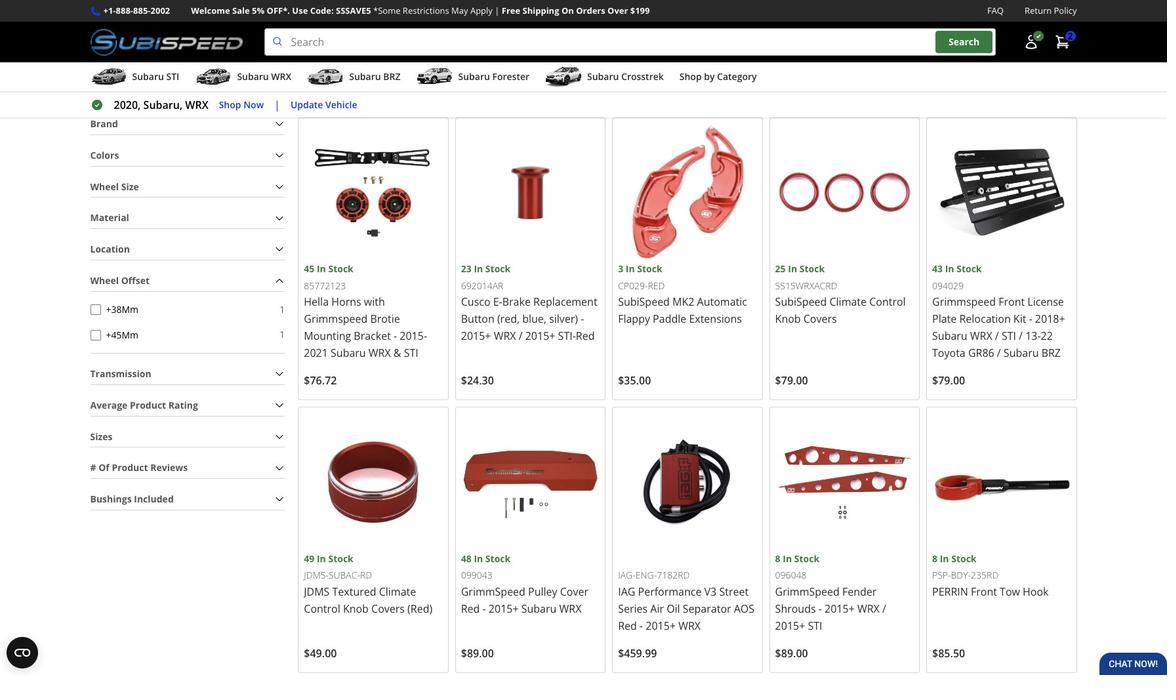 Task type: describe. For each thing, give the bounding box(es) containing it.
bushings included
[[90, 493, 174, 505]]

subaru inside subaru sti dropdown button
[[132, 70, 164, 83]]

location
[[90, 243, 130, 255]]

- inside 43 in stock 094029 grimmspeed front license plate relocation kit - 2018+ subaru wrx / sti / 13-22 toyota gr86 / subaru brz
[[1029, 312, 1033, 326]]

094029
[[932, 279, 964, 292]]

included
[[134, 493, 174, 505]]

faq
[[987, 5, 1004, 16]]

jdms-
[[304, 569, 329, 581]]

shrouds
[[775, 602, 816, 616]]

grimmspeed inside 45 in stock 85772123 hella horns with grimmspeed brotie mounting bracket  - 2015- 2021 subaru wrx & sti
[[304, 312, 368, 326]]

subaru forester
[[458, 70, 529, 83]]

a subaru wrx thumbnail image image
[[195, 67, 232, 87]]

8 for grimmspeed
[[775, 552, 781, 565]]

knob inside 49 in stock jdms-subac-rd jdms textured climate control knob covers (red)
[[343, 602, 369, 616]]

in for grimmspeed pulley cover red - 2015+ subaru wrx
[[474, 552, 483, 565]]

red
[[388, 66, 403, 78]]

front inside 43 in stock 094029 grimmspeed front license plate relocation kit - 2018+ subaru wrx / sti / 13-22 toyota gr86 / subaru brz
[[999, 295, 1025, 309]]

red inside 23 in stock 692014ar cusco e-brake replacement button (red, blue, silver) - 2015+ wrx / 2015+ sti-red
[[576, 329, 595, 343]]

2015+ down fender
[[825, 602, 855, 616]]

2015+ down button
[[461, 329, 491, 343]]

flappy
[[618, 312, 650, 326]]

brand button
[[90, 114, 285, 134]]

oil
[[667, 602, 680, 616]]

search
[[949, 36, 980, 48]]

0 horizontal spatial |
[[274, 98, 280, 112]]

grimmspeed for -
[[775, 584, 840, 599]]

eng-
[[636, 569, 657, 581]]

mk2
[[673, 295, 694, 309]]

average
[[90, 399, 128, 411]]

$79.00 for subispeed climate control knob covers
[[775, 374, 808, 388]]

product inside dropdown button
[[112, 461, 148, 474]]

red inside 48 in stock 099043 grimmspeed pulley cover red - 2015+ subaru wrx
[[461, 602, 480, 616]]

search input field
[[264, 28, 996, 56]]

control inside 49 in stock jdms-subac-rd jdms textured climate control knob covers (red)
[[304, 602, 340, 616]]

bracket
[[354, 329, 391, 343]]

perrin front tow hook image
[[932, 413, 1071, 552]]

shop for shop by category
[[680, 70, 702, 83]]

results
[[316, 66, 347, 78]]

automatic
[[697, 295, 747, 309]]

13-
[[1026, 329, 1041, 343]]

wheel size
[[90, 180, 139, 193]]

tow
[[1000, 584, 1020, 599]]

blue,
[[522, 312, 547, 326]]

v3
[[704, 584, 717, 599]]

+45Mm button
[[90, 330, 101, 340]]

brotie
[[370, 312, 400, 326]]

2020,
[[114, 98, 141, 112]]

product inside dropdown button
[[130, 399, 166, 411]]

shipping
[[523, 5, 559, 16]]

+1-
[[103, 5, 116, 16]]

in for cusco e-brake replacement button (red, blue, silver) - 2015+ wrx / 2015+ sti-red
[[474, 263, 483, 275]]

grimmspeed fender shrouds - 2015+ wrx / 2015+ sti image
[[775, 413, 914, 552]]

wrx inside 8 in stock 096048 grimmspeed fender shrouds - 2015+ wrx / 2015+ sti
[[857, 602, 880, 616]]

wrx up brand dropdown button
[[185, 98, 208, 112]]

subaru inside subaru forester dropdown button
[[458, 70, 490, 83]]

+1-888-885-2002 link
[[103, 4, 170, 18]]

forester
[[492, 70, 529, 83]]

size
[[121, 180, 139, 193]]

$459.99
[[618, 646, 657, 661]]

iag performance v3 street series air oil separator aos red - 2015+ wrx
[[618, 584, 755, 633]]

#
[[90, 461, 96, 474]]

106 results
[[298, 66, 347, 78]]

sale
[[232, 5, 250, 16]]

brand
[[90, 117, 118, 130]]

apply
[[470, 5, 493, 16]]

button
[[461, 312, 495, 326]]

2020, subaru, wrx
[[114, 98, 208, 112]]

in for perrin front tow hook
[[940, 552, 949, 565]]

relocation
[[960, 312, 1011, 326]]

colors for colors
[[90, 149, 119, 161]]

8 in stock psp-bdy-235rd perrin front tow hook
[[932, 552, 1049, 599]]

separator
[[683, 602, 731, 616]]

stock for pulley
[[485, 552, 511, 565]]

+38Mm button
[[90, 304, 101, 315]]

106
[[298, 66, 314, 78]]

hella
[[304, 295, 329, 309]]

average product rating
[[90, 399, 198, 411]]

sti inside dropdown button
[[166, 70, 179, 83]]

subaru brz button
[[307, 65, 401, 91]]

brz inside 43 in stock 094029 grimmspeed front license plate relocation kit - 2018+ subaru wrx / sti / 13-22 toyota gr86 / subaru brz
[[1042, 346, 1061, 360]]

stock for climate
[[800, 263, 825, 275]]

crosstrek
[[621, 70, 664, 83]]

wrx inside 48 in stock 099043 grimmspeed pulley cover red - 2015+ subaru wrx
[[559, 602, 582, 616]]

+45mm
[[106, 329, 138, 341]]

control inside 25 in stock ss15wrxacrd subispeed climate control knob covers
[[869, 295, 906, 309]]

material button
[[90, 208, 285, 228]]

stock for 235rd
[[951, 552, 977, 565]]

8 for bdy-
[[932, 552, 938, 565]]

transmission button
[[90, 364, 285, 384]]

climate inside 25 in stock ss15wrxacrd subispeed climate control knob covers
[[830, 295, 867, 309]]

compatible
[[321, 94, 372, 106]]

$89.00 for grimmspeed pulley cover red - 2015+ subaru wrx
[[461, 646, 494, 661]]

wrx inside 43 in stock 094029 grimmspeed front license plate relocation kit - 2018+ subaru wrx / sti / 13-22 toyota gr86 / subaru brz
[[970, 329, 992, 343]]

sizes
[[90, 430, 113, 443]]

25
[[775, 263, 786, 275]]

43 in stock 094029 grimmspeed front license plate relocation kit - 2018+ subaru wrx / sti / 13-22 toyota gr86 / subaru brz
[[932, 263, 1065, 360]]

a subaru brz thumbnail image image
[[307, 67, 344, 87]]

welcome sale 5% off*. use code: sssave5
[[191, 5, 371, 16]]

covers inside 25 in stock ss15wrxacrd subispeed climate control knob covers
[[804, 312, 837, 326]]

- inside "iag performance v3 street series air oil separator aos red - 2015+ wrx"
[[640, 619, 643, 633]]

45
[[304, 263, 314, 275]]

subispeed logo image
[[90, 28, 243, 56]]

- inside 48 in stock 099043 grimmspeed pulley cover red - 2015+ subaru wrx
[[483, 602, 486, 616]]

in for grimmspeed fender shrouds - 2015+ wrx / 2015+ sti
[[783, 552, 792, 565]]

transmission
[[90, 367, 151, 380]]

knob inside 25 in stock ss15wrxacrd subispeed climate control knob covers
[[775, 312, 801, 326]]

/ inside 8 in stock 096048 grimmspeed fender shrouds - 2015+ wrx / 2015+ sti
[[882, 602, 886, 616]]

brake
[[502, 295, 531, 309]]

45 in stock 85772123 hella horns with grimmspeed brotie mounting bracket  - 2015- 2021 subaru wrx & sti
[[304, 263, 427, 360]]

# of product reviews button
[[90, 458, 285, 478]]

3 in stock cp029-red subispeed mk2 automatic flappy paddle extensions
[[618, 263, 747, 326]]

subaru wrx button
[[195, 65, 291, 91]]

climate inside 49 in stock jdms-subac-rd jdms textured climate control knob covers (red)
[[379, 584, 416, 599]]

psp-
[[932, 569, 951, 581]]

wheel size button
[[90, 177, 285, 197]]

category
[[717, 70, 757, 83]]

:
[[383, 66, 385, 78]]

$85.50
[[932, 646, 965, 661]]

button image
[[1023, 34, 1039, 50]]

a subaru crosstrek thumbnail image image
[[545, 67, 582, 87]]

sti inside 45 in stock 85772123 hella horns with grimmspeed brotie mounting bracket  - 2015- 2021 subaru wrx & sti
[[404, 346, 418, 360]]

2 button
[[1048, 29, 1077, 55]]

$35.00
[[618, 374, 651, 388]]

only
[[298, 94, 319, 106]]

extensions
[[689, 312, 742, 326]]

jdms textured climate control knob covers (red) image
[[304, 413, 443, 552]]

use
[[292, 5, 308, 16]]

front inside 8 in stock psp-bdy-235rd perrin front tow hook
[[971, 584, 997, 599]]

red inside "iag performance v3 street series air oil separator aos red - 2015+ wrx"
[[618, 619, 637, 633]]

shop by category button
[[680, 65, 757, 91]]

toyota
[[932, 346, 966, 360]]

0 vertical spatial |
[[495, 5, 500, 16]]

subispeed inside 25 in stock ss15wrxacrd subispeed climate control knob covers
[[775, 295, 827, 309]]

wheel for wheel offset
[[90, 274, 119, 287]]

shop for shop now
[[219, 98, 241, 111]]



Task type: vqa. For each thing, say whether or not it's contained in the screenshot.


Task type: locate. For each thing, give the bounding box(es) containing it.
license
[[1028, 295, 1064, 309]]

replacement
[[533, 295, 597, 309]]

in inside 8 in stock psp-bdy-235rd perrin front tow hook
[[940, 552, 949, 565]]

2 $89.00 from the left
[[775, 646, 808, 661]]

- inside 8 in stock 096048 grimmspeed fender shrouds - 2015+ wrx / 2015+ sti
[[819, 602, 822, 616]]

1 horizontal spatial |
[[495, 5, 500, 16]]

textured
[[332, 584, 376, 599]]

0 vertical spatial covers
[[804, 312, 837, 326]]

wrx down oil
[[679, 619, 701, 633]]

8 up 096048
[[775, 552, 781, 565]]

0 horizontal spatial covers
[[371, 602, 405, 616]]

red down silver)
[[576, 329, 595, 343]]

2015+ down 099043
[[489, 602, 519, 616]]

0 horizontal spatial red
[[461, 602, 480, 616]]

096048
[[775, 569, 807, 581]]

1 horizontal spatial shop
[[680, 70, 702, 83]]

/ inside 23 in stock 692014ar cusco e-brake replacement button (red, blue, silver) - 2015+ wrx / 2015+ sti-red
[[519, 329, 523, 343]]

2015+ down blue,
[[525, 329, 555, 343]]

subaru down mounting
[[331, 346, 366, 360]]

stock inside 48 in stock 099043 grimmspeed pulley cover red - 2015+ subaru wrx
[[485, 552, 511, 565]]

paddle
[[653, 312, 686, 326]]

in right 3
[[626, 263, 635, 275]]

2 8 from the left
[[932, 552, 938, 565]]

1 horizontal spatial 8
[[932, 552, 938, 565]]

1 vertical spatial grimmspeed
[[304, 312, 368, 326]]

fender
[[842, 584, 877, 599]]

1 horizontal spatial red
[[576, 329, 595, 343]]

grimmspeed inside 8 in stock 096048 grimmspeed fender shrouds - 2015+ wrx / 2015+ sti
[[775, 584, 840, 599]]

subaru up toyota
[[932, 329, 968, 343]]

in right 45
[[317, 263, 326, 275]]

over
[[608, 5, 628, 16]]

stock for horns
[[328, 263, 353, 275]]

cusco
[[461, 295, 490, 309]]

1 horizontal spatial knob
[[775, 312, 801, 326]]

subispeed
[[618, 295, 670, 309], [775, 295, 827, 309]]

- up &
[[394, 329, 397, 343]]

subaru down 13-
[[1004, 346, 1039, 360]]

covers inside 49 in stock jdms-subac-rd jdms textured climate control knob covers (red)
[[371, 602, 405, 616]]

stock up 85772123
[[328, 263, 353, 275]]

1 left mounting
[[280, 328, 285, 341]]

0 horizontal spatial front
[[971, 584, 997, 599]]

knob down ss15wrxacrd in the top right of the page
[[775, 312, 801, 326]]

1 grimmspeed from the left
[[461, 584, 525, 599]]

update vehicle
[[291, 98, 357, 111]]

subaru up 2020, subaru, wrx
[[132, 70, 164, 83]]

0 horizontal spatial vehicle
[[325, 98, 357, 111]]

8 up psp-
[[932, 552, 938, 565]]

1 vertical spatial front
[[971, 584, 997, 599]]

0 horizontal spatial colors
[[90, 149, 119, 161]]

stock for front
[[957, 263, 982, 275]]

2 horizontal spatial red
[[618, 619, 637, 633]]

policy
[[1054, 5, 1077, 16]]

sssave5
[[336, 5, 371, 16]]

wrx left 106
[[271, 70, 291, 83]]

1
[[280, 303, 285, 315], [280, 328, 285, 341]]

iag-
[[618, 569, 636, 581]]

0 vertical spatial grimmspeed
[[932, 295, 996, 309]]

1 left hella
[[280, 303, 285, 315]]

subaru brz
[[349, 70, 401, 83]]

return policy
[[1025, 5, 1077, 16]]

iag performance v3 street series air oil separator aos red - 2015+ wrx image
[[618, 413, 757, 552]]

with
[[364, 295, 385, 309]]

subaru inside 45 in stock 85772123 hella horns with grimmspeed brotie mounting bracket  - 2015- 2021 subaru wrx & sti
[[331, 346, 366, 360]]

| left 'free'
[[495, 5, 500, 16]]

0 vertical spatial brz
[[383, 70, 401, 83]]

covers
[[804, 312, 837, 326], [371, 602, 405, 616]]

material
[[90, 211, 129, 224]]

clear
[[432, 66, 455, 78]]

stock inside 8 in stock 096048 grimmspeed fender shrouds - 2015+ wrx / 2015+ sti
[[794, 552, 820, 565]]

brz
[[383, 70, 401, 83], [1042, 346, 1061, 360]]

1 horizontal spatial front
[[999, 295, 1025, 309]]

horns
[[331, 295, 361, 309]]

1 vertical spatial brz
[[1042, 346, 1061, 360]]

bushings included button
[[90, 489, 285, 510]]

|
[[495, 5, 500, 16], [274, 98, 280, 112]]

2
[[1068, 30, 1073, 42]]

front down 235rd
[[971, 584, 997, 599]]

grimmspeed down 099043
[[461, 584, 525, 599]]

1 1 from the top
[[280, 303, 285, 315]]

red
[[576, 329, 595, 343], [461, 602, 480, 616], [618, 619, 637, 633]]

0 vertical spatial red
[[576, 329, 595, 343]]

stock inside 25 in stock ss15wrxacrd subispeed climate control knob covers
[[800, 263, 825, 275]]

stock up subac-
[[328, 552, 353, 565]]

in right 23 at the left of page
[[474, 263, 483, 275]]

series
[[618, 602, 648, 616]]

2015+ inside 48 in stock 099043 grimmspeed pulley cover red - 2015+ subaru wrx
[[489, 602, 519, 616]]

stock for e-
[[485, 263, 511, 275]]

in for grimmspeed front license plate relocation kit - 2018+ subaru wrx / sti / 13-22 toyota gr86 / subaru brz
[[945, 263, 954, 275]]

1 horizontal spatial grimmspeed
[[932, 295, 996, 309]]

in for hella horns with grimmspeed brotie mounting bracket  - 2015- 2021 subaru wrx & sti
[[317, 263, 326, 275]]

a subaru sti thumbnail image image
[[90, 67, 127, 87]]

stock inside 45 in stock 85772123 hella horns with grimmspeed brotie mounting bracket  - 2015- 2021 subaru wrx & sti
[[328, 263, 353, 275]]

pulley
[[528, 584, 557, 599]]

2 grimmspeed from the left
[[775, 584, 840, 599]]

0 horizontal spatial grimmspeed
[[461, 584, 525, 599]]

2015+ inside "iag performance v3 street series air oil separator aos red - 2015+ wrx"
[[646, 619, 676, 633]]

1 horizontal spatial control
[[869, 295, 906, 309]]

0 horizontal spatial grimmspeed
[[304, 312, 368, 326]]

reviews
[[150, 461, 188, 474]]

subaru sti button
[[90, 65, 179, 91]]

wrx down fender
[[857, 602, 880, 616]]

0 vertical spatial product
[[130, 399, 166, 411]]

1 horizontal spatial vehicle
[[402, 94, 434, 106]]

in for subispeed climate control knob covers
[[788, 263, 797, 275]]

- down 099043
[[483, 602, 486, 616]]

1 vertical spatial control
[[304, 602, 340, 616]]

1 for +45mm
[[280, 328, 285, 341]]

subispeed mk2 automatic flappy paddle extensions image
[[618, 123, 757, 262]]

1 vertical spatial covers
[[371, 602, 405, 616]]

wrx inside dropdown button
[[271, 70, 291, 83]]

subispeed climate control knob covers image
[[775, 123, 914, 262]]

sti down kit
[[1002, 329, 1016, 343]]

shop inside dropdown button
[[680, 70, 702, 83]]

brz inside dropdown button
[[383, 70, 401, 83]]

$89.00 for grimmspeed fender shrouds - 2015+ wrx / 2015+ sti
[[775, 646, 808, 661]]

subaru
[[132, 70, 164, 83], [237, 70, 269, 83], [349, 70, 381, 83], [458, 70, 490, 83], [587, 70, 619, 83], [932, 329, 968, 343], [331, 346, 366, 360], [1004, 346, 1039, 360], [521, 602, 557, 616]]

aos
[[734, 602, 755, 616]]

0 vertical spatial colors
[[355, 66, 383, 78]]

product left rating
[[130, 399, 166, 411]]

may
[[451, 5, 468, 16]]

hella horns with grimmspeed brotie mounting bracket  - 2015-2021 subaru wrx & sti image
[[304, 123, 443, 262]]

wrx inside 45 in stock 85772123 hella horns with grimmspeed brotie mounting bracket  - 2015- 2021 subaru wrx & sti
[[369, 346, 391, 360]]

- right kit
[[1029, 312, 1033, 326]]

in up psp-
[[940, 552, 949, 565]]

stock inside 43 in stock 094029 grimmspeed front license plate relocation kit - 2018+ subaru wrx / sti / 13-22 toyota gr86 / subaru brz
[[957, 263, 982, 275]]

2015+ down air
[[646, 619, 676, 633]]

subaru crosstrek button
[[545, 65, 664, 91]]

# of product reviews
[[90, 461, 188, 474]]

stock inside 49 in stock jdms-subac-rd jdms textured climate control knob covers (red)
[[328, 552, 353, 565]]

0 vertical spatial wheel
[[90, 180, 119, 193]]

1 horizontal spatial covers
[[804, 312, 837, 326]]

sti-
[[558, 329, 576, 343]]

grimmspeed inside 43 in stock 094029 grimmspeed front license plate relocation kit - 2018+ subaru wrx / sti / 13-22 toyota gr86 / subaru brz
[[932, 295, 996, 309]]

wheel up "+38mm" button
[[90, 274, 119, 287]]

8 in stock 096048 grimmspeed fender shrouds - 2015+ wrx / 2015+ sti
[[775, 552, 886, 633]]

return policy link
[[1025, 4, 1077, 18]]

offset
[[121, 274, 150, 287]]

subaru up now at left top
[[237, 70, 269, 83]]

1 vertical spatial knob
[[343, 602, 369, 616]]

0 horizontal spatial $79.00
[[775, 374, 808, 388]]

red down 099043
[[461, 602, 480, 616]]

wrx inside "iag performance v3 street series air oil separator aos red - 2015+ wrx"
[[679, 619, 701, 633]]

on
[[562, 5, 574, 16]]

bdy-
[[951, 569, 971, 581]]

- inside 45 in stock 85772123 hella horns with grimmspeed brotie mounting bracket  - 2015- 2021 subaru wrx & sti
[[394, 329, 397, 343]]

vehicle down subaru brz dropdown button
[[325, 98, 357, 111]]

sti inside 43 in stock 094029 grimmspeed front license plate relocation kit - 2018+ subaru wrx / sti / 13-22 toyota gr86 / subaru brz
[[1002, 329, 1016, 343]]

open widget image
[[7, 637, 38, 669]]

only compatible to my vehicle
[[298, 94, 434, 106]]

1 vertical spatial red
[[461, 602, 480, 616]]

subaru right clear
[[458, 70, 490, 83]]

sti up "subaru,"
[[166, 70, 179, 83]]

1 for +38mm
[[280, 303, 285, 315]]

22
[[1041, 329, 1053, 343]]

stock up ss15wrxacrd in the top right of the page
[[800, 263, 825, 275]]

iag
[[618, 584, 635, 599]]

wheel for wheel size
[[90, 180, 119, 193]]

cusco e-brake replacement button (red, blue, silver) - 2015+ wrx / 2015+ sti-red image
[[461, 123, 600, 262]]

- right shrouds
[[819, 602, 822, 616]]

sti
[[166, 70, 179, 83], [1002, 329, 1016, 343], [404, 346, 418, 360], [808, 619, 822, 633]]

grimmspeed
[[461, 584, 525, 599], [775, 584, 840, 599]]

subaru inside subaru brz dropdown button
[[349, 70, 381, 83]]

wrx left &
[[369, 346, 391, 360]]

in inside 25 in stock ss15wrxacrd subispeed climate control knob covers
[[788, 263, 797, 275]]

2 wheel from the top
[[90, 274, 119, 287]]

25 in stock ss15wrxacrd subispeed climate control knob covers
[[775, 263, 906, 326]]

shop now link
[[219, 98, 264, 113]]

1 horizontal spatial colors
[[355, 66, 383, 78]]

in inside 49 in stock jdms-subac-rd jdms textured climate control knob covers (red)
[[317, 552, 326, 565]]

- inside 23 in stock 692014ar cusco e-brake replacement button (red, blue, silver) - 2015+ wrx / 2015+ sti-red
[[581, 312, 584, 326]]

- down series
[[640, 619, 643, 633]]

888-
[[116, 5, 133, 16]]

8 inside 8 in stock 096048 grimmspeed fender shrouds - 2015+ wrx / 2015+ sti
[[775, 552, 781, 565]]

8 inside 8 in stock psp-bdy-235rd perrin front tow hook
[[932, 552, 938, 565]]

colors left red
[[355, 66, 383, 78]]

in right 48
[[474, 552, 483, 565]]

in inside 8 in stock 096048 grimmspeed fender shrouds - 2015+ wrx / 2015+ sti
[[783, 552, 792, 565]]

product right of
[[112, 461, 148, 474]]

1 horizontal spatial $89.00
[[775, 646, 808, 661]]

0 horizontal spatial brz
[[383, 70, 401, 83]]

vehicle right my
[[402, 94, 434, 106]]

49
[[304, 552, 314, 565]]

1 vertical spatial wheel
[[90, 274, 119, 287]]

0 vertical spatial front
[[999, 295, 1025, 309]]

subaru left :
[[349, 70, 381, 83]]

wrx down cover
[[559, 602, 582, 616]]

stock inside 3 in stock cp029-red subispeed mk2 automatic flappy paddle extensions
[[637, 263, 662, 275]]

subaru inside the "subaru wrx" dropdown button
[[237, 70, 269, 83]]

0 vertical spatial shop
[[680, 70, 702, 83]]

in right 25
[[788, 263, 797, 275]]

in up 096048
[[783, 552, 792, 565]]

wrx inside 23 in stock 692014ar cusco e-brake replacement button (red, blue, silver) - 2015+ wrx / 2015+ sti-red
[[494, 329, 516, 343]]

shop now
[[219, 98, 264, 111]]

1 horizontal spatial climate
[[830, 295, 867, 309]]

subispeed down ss15wrxacrd in the top right of the page
[[775, 295, 827, 309]]

colors for colors : red
[[355, 66, 383, 78]]

subaru down pulley
[[521, 602, 557, 616]]

in for jdms textured climate control knob covers (red)
[[317, 552, 326, 565]]

brz down 22 in the right of the page
[[1042, 346, 1061, 360]]

2 vertical spatial red
[[618, 619, 637, 633]]

subaru wrx
[[237, 70, 291, 83]]

1 $79.00 from the left
[[775, 374, 808, 388]]

*some restrictions may apply | free shipping on orders over $199
[[373, 5, 650, 16]]

grimmspeed inside 48 in stock 099043 grimmspeed pulley cover red - 2015+ subaru wrx
[[461, 584, 525, 599]]

subaru left crosstrek
[[587, 70, 619, 83]]

1 horizontal spatial subispeed
[[775, 295, 827, 309]]

2 subispeed from the left
[[775, 295, 827, 309]]

0 horizontal spatial control
[[304, 602, 340, 616]]

subaru inside subaru crosstrek dropdown button
[[587, 70, 619, 83]]

vehicle inside update vehicle button
[[325, 98, 357, 111]]

stock up bdy-
[[951, 552, 977, 565]]

1 vertical spatial shop
[[219, 98, 241, 111]]

mounting
[[304, 329, 351, 343]]

update
[[291, 98, 323, 111]]

grimmspeed for red
[[461, 584, 525, 599]]

885-
[[133, 5, 151, 16]]

0 horizontal spatial $89.00
[[461, 646, 494, 661]]

1 vertical spatial product
[[112, 461, 148, 474]]

stock inside 23 in stock 692014ar cusco e-brake replacement button (red, blue, silver) - 2015+ wrx / 2015+ sti-red
[[485, 263, 511, 275]]

stock up 099043
[[485, 552, 511, 565]]

stock up "094029"
[[957, 263, 982, 275]]

1 horizontal spatial $79.00
[[932, 374, 965, 388]]

subispeed up flappy
[[618, 295, 670, 309]]

stock for subispeed
[[637, 263, 662, 275]]

stock up 692014ar at the left of page
[[485, 263, 511, 275]]

235rd
[[971, 569, 999, 581]]

grimmspeed pulley cover red - 2015+ subaru wrx image
[[461, 413, 600, 552]]

1 8 from the left
[[775, 552, 781, 565]]

covers left (red)
[[371, 602, 405, 616]]

1 subispeed from the left
[[618, 295, 670, 309]]

wheel left the size
[[90, 180, 119, 193]]

1 vertical spatial |
[[274, 98, 280, 112]]

climate up (red)
[[379, 584, 416, 599]]

control
[[869, 295, 906, 309], [304, 602, 340, 616]]

wheel inside "dropdown button"
[[90, 274, 119, 287]]

wheel
[[90, 180, 119, 193], [90, 274, 119, 287]]

grimmspeed front license plate relocation kit - 2018+ subaru wrx / sti / 13-22 toyota gr86 / subaru brz image
[[932, 123, 1071, 262]]

2 1 from the top
[[280, 328, 285, 341]]

0 horizontal spatial climate
[[379, 584, 416, 599]]

sti right &
[[404, 346, 418, 360]]

wrx up 'gr86'
[[970, 329, 992, 343]]

colors button
[[90, 145, 285, 166]]

1 vertical spatial 1
[[280, 328, 285, 341]]

1 wheel from the top
[[90, 180, 119, 193]]

in inside 23 in stock 692014ar cusco e-brake replacement button (red, blue, silver) - 2015+ wrx / 2015+ sti-red
[[474, 263, 483, 275]]

subaru crosstrek
[[587, 70, 664, 83]]

- right silver)
[[581, 312, 584, 326]]

rd
[[360, 569, 372, 581]]

0 horizontal spatial knob
[[343, 602, 369, 616]]

in right 49
[[317, 552, 326, 565]]

in inside 45 in stock 85772123 hella horns with grimmspeed brotie mounting bracket  - 2015- 2021 subaru wrx & sti
[[317, 263, 326, 275]]

0 horizontal spatial shop
[[219, 98, 241, 111]]

stock up 096048
[[794, 552, 820, 565]]

1 vertical spatial colors
[[90, 149, 119, 161]]

shop left by
[[680, 70, 702, 83]]

grimmspeed down "094029"
[[932, 295, 996, 309]]

iag-eng-7182rd
[[618, 569, 690, 581]]

front up kit
[[999, 295, 1025, 309]]

0 vertical spatial climate
[[830, 295, 867, 309]]

subaru inside 48 in stock 099043 grimmspeed pulley cover red - 2015+ subaru wrx
[[521, 602, 557, 616]]

0 horizontal spatial subispeed
[[618, 295, 670, 309]]

sti down shrouds
[[808, 619, 822, 633]]

$79.00 for grimmspeed front license plate relocation kit - 2018+ subaru wrx / sti / 13-22 toyota gr86 / subaru brz
[[932, 374, 965, 388]]

1 horizontal spatial brz
[[1042, 346, 1061, 360]]

orders
[[576, 5, 605, 16]]

colors inside dropdown button
[[90, 149, 119, 161]]

0 vertical spatial 1
[[280, 303, 285, 315]]

stock inside 8 in stock psp-bdy-235rd perrin front tow hook
[[951, 552, 977, 565]]

shop left now at left top
[[219, 98, 241, 111]]

(red)
[[407, 602, 432, 616]]

perrin
[[932, 584, 968, 599]]

welcome
[[191, 5, 230, 16]]

0 vertical spatial knob
[[775, 312, 801, 326]]

covers down ss15wrxacrd in the top right of the page
[[804, 312, 837, 326]]

gr86
[[968, 346, 994, 360]]

wrx
[[271, 70, 291, 83], [185, 98, 208, 112], [494, 329, 516, 343], [970, 329, 992, 343], [369, 346, 391, 360], [559, 602, 582, 616], [857, 602, 880, 616], [679, 619, 701, 633]]

wheel inside dropdown button
[[90, 180, 119, 193]]

$49.00
[[304, 646, 337, 661]]

colors : red
[[355, 66, 403, 78]]

subispeed inside 3 in stock cp029-red subispeed mk2 automatic flappy paddle extensions
[[618, 295, 670, 309]]

grimmspeed up shrouds
[[775, 584, 840, 599]]

in right 43
[[945, 263, 954, 275]]

$76.72
[[304, 374, 337, 388]]

rating
[[168, 399, 198, 411]]

48
[[461, 552, 472, 565]]

stock for rd
[[328, 552, 353, 565]]

in inside 3 in stock cp029-red subispeed mk2 automatic flappy paddle extensions
[[626, 263, 635, 275]]

in inside 43 in stock 094029 grimmspeed front license plate relocation kit - 2018+ subaru wrx / sti / 13-22 toyota gr86 / subaru brz
[[945, 263, 954, 275]]

silver)
[[549, 312, 578, 326]]

location button
[[90, 239, 285, 260]]

$89.00
[[461, 646, 494, 661], [775, 646, 808, 661]]

1 horizontal spatial grimmspeed
[[775, 584, 840, 599]]

2 $79.00 from the left
[[932, 374, 965, 388]]

1 vertical spatial climate
[[379, 584, 416, 599]]

knob down textured
[[343, 602, 369, 616]]

wrx down (red,
[[494, 329, 516, 343]]

stock for fender
[[794, 552, 820, 565]]

red down series
[[618, 619, 637, 633]]

sti inside 8 in stock 096048 grimmspeed fender shrouds - 2015+ wrx / 2015+ sti
[[808, 619, 822, 633]]

in for subispeed mk2 automatic flappy paddle extensions
[[626, 263, 635, 275]]

0 vertical spatial control
[[869, 295, 906, 309]]

48 in stock 099043 grimmspeed pulley cover red - 2015+ subaru wrx
[[461, 552, 588, 616]]

e-
[[493, 295, 502, 309]]

colors down brand
[[90, 149, 119, 161]]

| right now at left top
[[274, 98, 280, 112]]

2015+ down shrouds
[[775, 619, 805, 633]]

1 $89.00 from the left
[[461, 646, 494, 661]]

7182rd
[[657, 569, 690, 581]]

brz up my
[[383, 70, 401, 83]]

2015-
[[400, 329, 427, 343]]

grimmspeed up mounting
[[304, 312, 368, 326]]

0 horizontal spatial 8
[[775, 552, 781, 565]]

stock up red
[[637, 263, 662, 275]]

street
[[719, 584, 749, 599]]

climate down ss15wrxacrd in the top right of the page
[[830, 295, 867, 309]]

a subaru forester thumbnail image image
[[416, 67, 453, 87]]

in inside 48 in stock 099043 grimmspeed pulley cover red - 2015+ subaru wrx
[[474, 552, 483, 565]]



